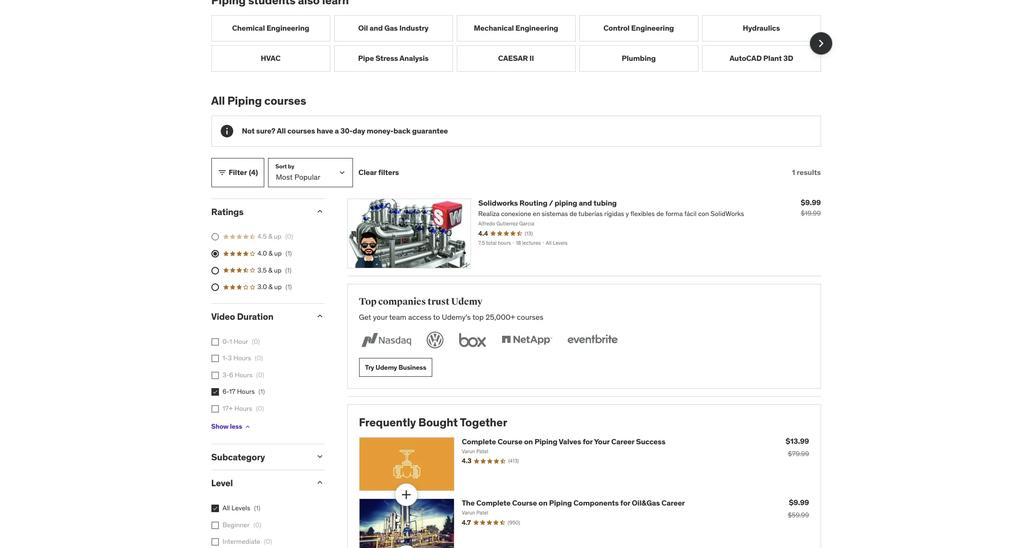 Task type: vqa. For each thing, say whether or not it's contained in the screenshot.


Task type: describe. For each thing, give the bounding box(es) containing it.
mechanical
[[474, 23, 514, 33]]

3-6 hours (0)
[[223, 371, 264, 379]]

6-
[[223, 388, 229, 396]]

ii
[[530, 53, 534, 63]]

next image
[[814, 36, 829, 51]]

try
[[365, 363, 374, 372]]

ratings button
[[211, 206, 308, 217]]

0-
[[223, 337, 229, 346]]

/
[[549, 198, 553, 208]]

box image
[[457, 330, 488, 351]]

xsmall image for 6-
[[211, 389, 219, 396]]

(0) up 6-17 hours (1) on the left bottom of the page
[[256, 371, 264, 379]]

less
[[230, 423, 242, 431]]

hydraulics
[[743, 23, 780, 33]]

try udemy business
[[365, 363, 426, 372]]

& for 3.0
[[269, 283, 273, 291]]

xsmall image for all
[[211, 505, 219, 513]]

30-
[[341, 126, 353, 136]]

$19.99
[[801, 209, 821, 217]]

for inside the complete course on piping valves for your career success varun patel
[[583, 437, 593, 446]]

up for 3.5 & up
[[274, 266, 282, 275]]

17+
[[223, 405, 233, 413]]

1 results status
[[792, 168, 821, 177]]

pipe
[[358, 53, 374, 63]]

show less
[[211, 423, 242, 431]]

25,000+
[[486, 312, 515, 322]]

17+ hours (0)
[[223, 405, 264, 413]]

$13.99
[[786, 437, 809, 446]]

solidworks routing / piping and tubing link
[[478, 198, 617, 208]]

(413)
[[508, 458, 519, 465]]

to
[[433, 312, 440, 322]]

(1) right levels
[[254, 504, 260, 513]]

3.5 & up (1)
[[258, 266, 292, 275]]

small image for ratings
[[315, 207, 325, 216]]

caesar ii link
[[457, 45, 576, 72]]

business
[[399, 363, 426, 372]]

& for 3.5
[[268, 266, 272, 275]]

frequently bought together
[[359, 415, 507, 430]]

xsmall image for 17+
[[211, 405, 219, 413]]

4.5 & up (0)
[[258, 232, 293, 241]]

have
[[317, 126, 333, 136]]

subcategory button
[[211, 452, 308, 463]]

netapp image
[[500, 330, 554, 351]]

& for 4.0
[[269, 249, 273, 258]]

video duration
[[211, 311, 274, 322]]

a
[[335, 126, 339, 136]]

top
[[473, 312, 484, 322]]

piping inside the complete course on piping valves for your career success varun patel
[[535, 437, 558, 446]]

complete inside the complete course on piping valves for your career success varun patel
[[462, 437, 496, 446]]

trust
[[428, 296, 450, 308]]

all for all piping courses
[[211, 93, 225, 108]]

all piping courses
[[211, 93, 306, 108]]

autocad plant 3d link
[[702, 45, 821, 72]]

oil and gas industry link
[[334, 15, 453, 41]]

3.0 & up (1)
[[258, 283, 292, 291]]

complete course on piping valves for your career success link
[[462, 437, 666, 446]]

hydraulics link
[[702, 15, 821, 41]]

clear
[[359, 168, 377, 177]]

(0) up 4.0 & up (1)
[[285, 232, 293, 241]]

(0) up intermediate (0)
[[253, 521, 261, 530]]

(4)
[[249, 168, 258, 177]]

17
[[229, 388, 235, 396]]

caesar
[[498, 53, 528, 63]]

1 results
[[792, 168, 821, 177]]

up for 4.5 & up
[[274, 232, 282, 241]]

& for 4.5
[[268, 232, 272, 241]]

hvac
[[261, 53, 281, 63]]

oil
[[358, 23, 368, 33]]

0 horizontal spatial 1
[[229, 337, 232, 346]]

try udemy business link
[[359, 358, 433, 377]]

$79.99
[[788, 450, 809, 458]]

success
[[636, 437, 666, 446]]

oil and gas industry
[[358, 23, 429, 33]]

(0) down 6-17 hours (1) on the left bottom of the page
[[256, 405, 264, 413]]

subcategory
[[211, 452, 265, 463]]

nasdaq image
[[359, 330, 413, 351]]

on inside the complete course on piping valves for your career success varun patel
[[524, 437, 533, 446]]

0-1 hour (0)
[[223, 337, 260, 346]]

950 reviews element
[[508, 520, 520, 527]]

gas
[[384, 23, 398, 33]]

0 vertical spatial piping
[[227, 93, 262, 108]]

hours right "17+"
[[234, 405, 252, 413]]

the complete course on piping components for oil&gas career varun patel
[[462, 499, 685, 517]]

solidworks
[[478, 198, 518, 208]]

patel for the
[[477, 510, 488, 517]]

engineering for chemical engineering
[[267, 23, 309, 33]]

stress
[[376, 53, 398, 63]]

and inside the oil and gas industry link
[[370, 23, 383, 33]]

tubing
[[594, 198, 617, 208]]

courses inside top companies trust udemy get your team access to udemy's top 25,000+ courses
[[517, 312, 544, 322]]

3
[[228, 354, 232, 363]]

4.5
[[258, 232, 267, 241]]

all for all levels (1)
[[223, 504, 230, 513]]

pipe stress analysis link
[[334, 45, 453, 72]]

access
[[408, 312, 432, 322]]

guarantee
[[412, 126, 448, 136]]

frequently
[[359, 415, 416, 430]]

filters
[[378, 168, 399, 177]]

clear filters
[[359, 168, 399, 177]]

components
[[574, 499, 619, 508]]

solidworks routing / piping and tubing
[[478, 198, 617, 208]]

industry
[[399, 23, 429, 33]]

results
[[797, 168, 821, 177]]

3d
[[784, 53, 794, 63]]

4.0 & up (1)
[[258, 249, 292, 258]]

piping inside the complete course on piping components for oil&gas career varun patel
[[549, 499, 572, 508]]

the
[[462, 499, 475, 508]]



Task type: locate. For each thing, give the bounding box(es) containing it.
udemy inside top companies trust udemy get your team access to udemy's top 25,000+ courses
[[451, 296, 483, 308]]

xsmall image for intermediate
[[211, 539, 219, 546]]

xsmall image left levels
[[211, 505, 219, 513]]

hours right 17
[[237, 388, 255, 396]]

xsmall image right 'less'
[[244, 423, 252, 431]]

3 xsmall image from the top
[[211, 405, 219, 413]]

xsmall image for beginner
[[211, 522, 219, 530]]

5 xsmall image from the top
[[211, 522, 219, 530]]

0 vertical spatial $9.99
[[801, 198, 821, 207]]

(0) right hour at bottom left
[[252, 337, 260, 346]]

small image
[[217, 168, 227, 177], [315, 478, 325, 488]]

caesar ii
[[498, 53, 534, 63]]

0 vertical spatial varun
[[462, 448, 475, 455]]

0 vertical spatial on
[[524, 437, 533, 446]]

varun for complete
[[462, 448, 475, 455]]

4.3
[[462, 457, 472, 466]]

courses up the netapp image
[[517, 312, 544, 322]]

3-
[[223, 371, 229, 379]]

day
[[353, 126, 365, 136]]

intermediate (0)
[[223, 538, 272, 546]]

engineering inside chemical engineering link
[[267, 23, 309, 33]]

1 vertical spatial small image
[[315, 478, 325, 488]]

(1) down 3-6 hours (0) on the bottom of page
[[259, 388, 265, 396]]

xsmall image for 3-
[[211, 372, 219, 379]]

up for 3.0 & up
[[274, 283, 282, 291]]

(0) up 3-6 hours (0) on the bottom of page
[[255, 354, 263, 363]]

1 inside status
[[792, 168, 795, 177]]

1-
[[223, 354, 228, 363]]

course inside the complete course on piping valves for your career success varun patel
[[498, 437, 523, 446]]

1 vertical spatial for
[[621, 499, 630, 508]]

& right 4.5
[[268, 232, 272, 241]]

1 horizontal spatial for
[[621, 499, 630, 508]]

3 engineering from the left
[[631, 23, 674, 33]]

piping left valves
[[535, 437, 558, 446]]

course inside the complete course on piping components for oil&gas career varun patel
[[512, 499, 537, 508]]

1 vertical spatial all
[[277, 126, 286, 136]]

0 vertical spatial and
[[370, 23, 383, 33]]

filter (4)
[[229, 168, 258, 177]]

$9.99 $59.99
[[788, 498, 809, 520]]

2 small image from the top
[[315, 311, 325, 321]]

hours for 3-6 hours
[[235, 371, 253, 379]]

$9.99 inside the $9.99 $59.99
[[789, 498, 809, 508]]

2 vertical spatial piping
[[549, 499, 572, 508]]

2 xsmall image from the top
[[211, 355, 219, 363]]

carousel element
[[211, 15, 832, 72]]

ratings
[[211, 206, 244, 217]]

up right 4.5
[[274, 232, 282, 241]]

& right 3.5
[[268, 266, 272, 275]]

xsmall image left beginner
[[211, 522, 219, 530]]

varun for the
[[462, 510, 475, 517]]

engineering up ii
[[516, 23, 558, 33]]

2 varun from the top
[[462, 510, 475, 517]]

1 vertical spatial and
[[579, 198, 592, 208]]

3 small image from the top
[[315, 452, 325, 461]]

1 vertical spatial course
[[512, 499, 537, 508]]

money-
[[367, 126, 394, 136]]

get
[[359, 312, 371, 322]]

& right the 4.0
[[269, 249, 273, 258]]

and
[[370, 23, 383, 33], [579, 198, 592, 208]]

0 horizontal spatial for
[[583, 437, 593, 446]]

6-17 hours (1)
[[223, 388, 265, 396]]

1 horizontal spatial engineering
[[516, 23, 558, 33]]

engineering up hvac
[[267, 23, 309, 33]]

1 horizontal spatial small image
[[315, 478, 325, 488]]

chemical engineering link
[[211, 15, 330, 41]]

413 reviews element
[[508, 458, 519, 465]]

1 vertical spatial $9.99
[[789, 498, 809, 508]]

1 left hour at bottom left
[[229, 337, 232, 346]]

video
[[211, 311, 235, 322]]

0 horizontal spatial and
[[370, 23, 383, 33]]

career inside the complete course on piping valves for your career success varun patel
[[611, 437, 635, 446]]

$9.99 up $59.99
[[789, 498, 809, 508]]

2 patel from the top
[[477, 510, 488, 517]]

&
[[268, 232, 272, 241], [269, 249, 273, 258], [268, 266, 272, 275], [269, 283, 273, 291]]

hours right '6'
[[235, 371, 253, 379]]

bought
[[419, 415, 458, 430]]

1 horizontal spatial and
[[579, 198, 592, 208]]

show
[[211, 423, 229, 431]]

piping
[[227, 93, 262, 108], [535, 437, 558, 446], [549, 499, 572, 508]]

1 vertical spatial complete
[[476, 499, 511, 508]]

0 vertical spatial career
[[611, 437, 635, 446]]

chemical
[[232, 23, 265, 33]]

(1) up 3.0 & up (1)
[[285, 266, 292, 275]]

filter
[[229, 168, 247, 177]]

complete right the
[[476, 499, 511, 508]]

(1) down 4.5 & up (0)
[[286, 249, 292, 258]]

hours for 6-17 hours
[[237, 388, 255, 396]]

up right 3.5
[[274, 266, 282, 275]]

for left your in the right bottom of the page
[[583, 437, 593, 446]]

pipe stress analysis
[[358, 53, 429, 63]]

courses
[[264, 93, 306, 108], [287, 126, 315, 136], [517, 312, 544, 322]]

xsmall image left 6-
[[211, 389, 219, 396]]

udemy's
[[442, 312, 471, 322]]

1-3 hours (0)
[[223, 354, 263, 363]]

6
[[229, 371, 233, 379]]

0 vertical spatial complete
[[462, 437, 496, 446]]

volkswagen image
[[425, 330, 445, 351]]

your
[[594, 437, 610, 446]]

1 vertical spatial on
[[539, 499, 548, 508]]

1
[[792, 168, 795, 177], [229, 337, 232, 346]]

hours
[[233, 354, 251, 363], [235, 371, 253, 379], [237, 388, 255, 396], [234, 405, 252, 413]]

1 patel from the top
[[477, 448, 488, 455]]

1 vertical spatial patel
[[477, 510, 488, 517]]

2 vertical spatial all
[[223, 504, 230, 513]]

companies
[[378, 296, 426, 308]]

0 horizontal spatial on
[[524, 437, 533, 446]]

1 left results
[[792, 168, 795, 177]]

control
[[604, 23, 630, 33]]

patel inside the complete course on piping components for oil&gas career varun patel
[[477, 510, 488, 517]]

and right oil
[[370, 23, 383, 33]]

1 vertical spatial small image
[[315, 311, 325, 321]]

$13.99 $79.99
[[786, 437, 809, 458]]

engineering for mechanical engineering
[[516, 23, 558, 33]]

xsmall image left intermediate
[[211, 539, 219, 546]]

course up (413)
[[498, 437, 523, 446]]

up right 3.0
[[274, 283, 282, 291]]

xsmall image inside the show less button
[[244, 423, 252, 431]]

& right 3.0
[[269, 283, 273, 291]]

(1) for 4.0 & up (1)
[[286, 249, 292, 258]]

beginner (0)
[[223, 521, 261, 530]]

on inside the complete course on piping components for oil&gas career varun patel
[[539, 499, 548, 508]]

up for 4.0 & up
[[274, 249, 282, 258]]

levels
[[232, 504, 250, 513]]

0 horizontal spatial engineering
[[267, 23, 309, 33]]

2 horizontal spatial engineering
[[631, 23, 674, 33]]

xsmall image left 0-
[[211, 338, 219, 346]]

varun up 4.3
[[462, 448, 475, 455]]

(1) for 6-17 hours (1)
[[259, 388, 265, 396]]

xsmall image left "17+"
[[211, 405, 219, 413]]

engineering inside 'mechanical engineering' link
[[516, 23, 558, 33]]

oil&gas
[[632, 499, 660, 508]]

mechanical engineering link
[[457, 15, 576, 41]]

1 engineering from the left
[[267, 23, 309, 33]]

beginner
[[223, 521, 250, 530]]

0 vertical spatial courses
[[264, 93, 306, 108]]

0 horizontal spatial career
[[611, 437, 635, 446]]

piping left components
[[549, 499, 572, 508]]

hours right 3
[[233, 354, 251, 363]]

hours for 1-3 hours
[[233, 354, 251, 363]]

(1) down 3.5 & up (1)
[[286, 283, 292, 291]]

4 xsmall image from the top
[[211, 505, 219, 513]]

top
[[359, 296, 377, 308]]

autocad plant 3d
[[730, 53, 794, 63]]

small image for video duration
[[315, 311, 325, 321]]

udemy up udemy's
[[451, 296, 483, 308]]

1 vertical spatial varun
[[462, 510, 475, 517]]

complete down the together
[[462, 437, 496, 446]]

0 vertical spatial patel
[[477, 448, 488, 455]]

engineering up plumbing
[[631, 23, 674, 33]]

career right oil&gas
[[662, 499, 685, 508]]

(0) right intermediate
[[264, 538, 272, 546]]

piping up not
[[227, 93, 262, 108]]

and right piping
[[579, 198, 592, 208]]

2 vertical spatial courses
[[517, 312, 544, 322]]

0 vertical spatial 1
[[792, 168, 795, 177]]

udemy right "try" on the left of page
[[376, 363, 397, 372]]

4.7
[[462, 519, 471, 527]]

patel for complete
[[477, 448, 488, 455]]

0 vertical spatial all
[[211, 93, 225, 108]]

1 vertical spatial piping
[[535, 437, 558, 446]]

varun up 4.7
[[462, 510, 475, 517]]

intermediate
[[223, 538, 260, 546]]

analysis
[[400, 53, 429, 63]]

$9.99 $19.99
[[801, 198, 821, 217]]

hour
[[234, 337, 248, 346]]

udemy
[[451, 296, 483, 308], [376, 363, 397, 372]]

$9.99 for $9.99 $19.99
[[801, 198, 821, 207]]

(1) for 3.0 & up (1)
[[286, 283, 292, 291]]

up right the 4.0
[[274, 249, 282, 258]]

2 vertical spatial small image
[[315, 452, 325, 461]]

patel inside the complete course on piping valves for your career success varun patel
[[477, 448, 488, 455]]

1 vertical spatial udemy
[[376, 363, 397, 372]]

varun inside the complete course on piping components for oil&gas career varun patel
[[462, 510, 475, 517]]

1 vertical spatial career
[[662, 499, 685, 508]]

1 xsmall image from the top
[[211, 338, 219, 346]]

mechanical engineering
[[474, 23, 558, 33]]

clear filters button
[[359, 158, 399, 187]]

$9.99 up $19.99
[[801, 198, 821, 207]]

1 horizontal spatial udemy
[[451, 296, 483, 308]]

career right your in the right bottom of the page
[[611, 437, 635, 446]]

(1) for 3.5 & up (1)
[[285, 266, 292, 275]]

engineering for control engineering
[[631, 23, 674, 33]]

xsmall image
[[211, 372, 219, 379], [211, 389, 219, 396], [244, 423, 252, 431], [211, 539, 219, 546]]

career inside the complete course on piping components for oil&gas career varun patel
[[662, 499, 685, 508]]

video duration button
[[211, 311, 308, 322]]

0 vertical spatial small image
[[315, 207, 325, 216]]

1 vertical spatial 1
[[229, 337, 232, 346]]

sure?
[[256, 126, 275, 136]]

0 vertical spatial for
[[583, 437, 593, 446]]

xsmall image for 0-
[[211, 338, 219, 346]]

0 horizontal spatial udemy
[[376, 363, 397, 372]]

eventbrite image
[[565, 330, 620, 351]]

0 vertical spatial udemy
[[451, 296, 483, 308]]

hvac link
[[211, 45, 330, 72]]

1 vertical spatial courses
[[287, 126, 315, 136]]

for inside the complete course on piping components for oil&gas career varun patel
[[621, 499, 630, 508]]

small image
[[315, 207, 325, 216], [315, 311, 325, 321], [315, 452, 325, 461]]

course up (950) in the bottom of the page
[[512, 499, 537, 508]]

xsmall image for 1-
[[211, 355, 219, 363]]

0 horizontal spatial small image
[[217, 168, 227, 177]]

engineering inside control engineering link
[[631, 23, 674, 33]]

on
[[524, 437, 533, 446], [539, 499, 548, 508]]

0 vertical spatial course
[[498, 437, 523, 446]]

1 horizontal spatial on
[[539, 499, 548, 508]]

small image for subcategory
[[315, 452, 325, 461]]

varun inside the complete course on piping valves for your career success varun patel
[[462, 448, 475, 455]]

2 engineering from the left
[[516, 23, 558, 33]]

not
[[242, 126, 255, 136]]

level button
[[211, 478, 308, 489]]

complete inside the complete course on piping components for oil&gas career varun patel
[[476, 499, 511, 508]]

together
[[460, 415, 507, 430]]

1 horizontal spatial career
[[662, 499, 685, 508]]

xsmall image
[[211, 338, 219, 346], [211, 355, 219, 363], [211, 405, 219, 413], [211, 505, 219, 513], [211, 522, 219, 530]]

courses left "have"
[[287, 126, 315, 136]]

0 vertical spatial small image
[[217, 168, 227, 177]]

xsmall image left "3-"
[[211, 372, 219, 379]]

level
[[211, 478, 233, 489]]

for left oil&gas
[[621, 499, 630, 508]]

xsmall image left 1-
[[211, 355, 219, 363]]

1 varun from the top
[[462, 448, 475, 455]]

(0)
[[285, 232, 293, 241], [252, 337, 260, 346], [255, 354, 263, 363], [256, 371, 264, 379], [256, 405, 264, 413], [253, 521, 261, 530], [264, 538, 272, 546]]

4.0
[[258, 249, 267, 258]]

show less button
[[211, 418, 252, 436]]

1 small image from the top
[[315, 207, 325, 216]]

engineering
[[267, 23, 309, 33], [516, 23, 558, 33], [631, 23, 674, 33]]

course
[[498, 437, 523, 446], [512, 499, 537, 508]]

complete
[[462, 437, 496, 446], [476, 499, 511, 508]]

courses up sure?
[[264, 93, 306, 108]]

$9.99 for $9.99 $59.99
[[789, 498, 809, 508]]

patel
[[477, 448, 488, 455], [477, 510, 488, 517]]

team
[[389, 312, 407, 322]]

plumbing
[[622, 53, 656, 63]]

1 horizontal spatial 1
[[792, 168, 795, 177]]

control engineering
[[604, 23, 674, 33]]



